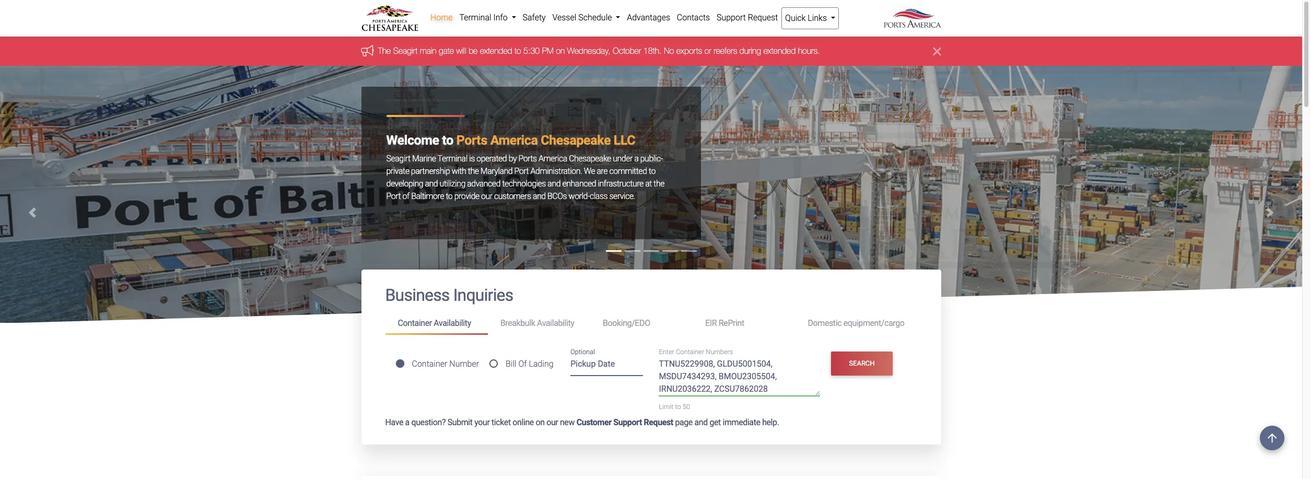 Task type: vqa. For each thing, say whether or not it's contained in the screenshot.
new to the bottom
yes



Task type: locate. For each thing, give the bounding box(es) containing it.
domestic
[[808, 318, 842, 328]]

new inside business inquiries main content
[[560, 417, 575, 427]]

of
[[558, 188, 565, 198], [403, 191, 410, 201]]

bullhorn image
[[361, 45, 378, 56]]

search
[[849, 360, 875, 367]]

business
[[385, 286, 450, 305]]

contacts
[[677, 13, 710, 22]]

on
[[556, 46, 565, 56], [536, 417, 545, 427]]

submit
[[448, 417, 473, 427]]

Optional text field
[[571, 356, 644, 376]]

1 vertical spatial our
[[547, 417, 558, 427]]

our
[[481, 191, 493, 201], [547, 417, 558, 427]]

ports up technology
[[386, 138, 405, 148]]

to left the 50
[[676, 403, 681, 411]]

customer support request link
[[577, 417, 674, 427]]

made
[[495, 138, 515, 148]]

1 vertical spatial investments
[[386, 201, 429, 211]]

expansion
[[526, 117, 585, 132]]

vessels
[[578, 201, 603, 211]]

1 horizontal spatial a
[[566, 188, 571, 198]]

customers
[[494, 191, 531, 201]]

ports
[[457, 133, 488, 148], [386, 138, 405, 148], [519, 154, 537, 164]]

0 horizontal spatial new
[[402, 188, 417, 198]]

optional
[[571, 348, 595, 356]]

bill of lading
[[506, 359, 554, 369]]

advanced up along
[[479, 176, 513, 186]]

to down the utilizing
[[446, 191, 453, 201]]

0 horizontal spatial will
[[430, 201, 441, 211]]

the
[[466, 151, 477, 161], [607, 151, 618, 161], [488, 163, 498, 173], [468, 166, 479, 176], [654, 179, 665, 189], [515, 188, 526, 198]]

1 vertical spatial support
[[614, 417, 642, 427]]

0 vertical spatial container
[[398, 318, 432, 328]]

world-
[[569, 191, 590, 201]]

0 vertical spatial with
[[452, 166, 466, 176]]

seagirt up terminal at the top left of page
[[614, 138, 638, 148]]

0 horizontal spatial ports
[[386, 138, 405, 148]]

to left 5:30
[[515, 46, 521, 56]]

0 vertical spatial marine
[[431, 117, 470, 132]]

foot
[[610, 188, 624, 198]]

0 vertical spatial new
[[402, 188, 417, 198]]

0 horizontal spatial of
[[403, 191, 410, 201]]

terminal
[[620, 151, 648, 161]]

quick links
[[786, 13, 829, 23]]

1 horizontal spatial with
[[499, 188, 513, 198]]

to inside alert
[[515, 46, 521, 56]]

expansion.
[[478, 151, 515, 161]]

breakbulk availability link
[[488, 314, 591, 333]]

home link
[[427, 7, 456, 28]]

0 horizontal spatial port
[[386, 191, 401, 201]]

improved
[[617, 163, 649, 173]]

0 vertical spatial on
[[556, 46, 565, 56]]

0 horizontal spatial a
[[405, 417, 410, 427]]

include up these
[[642, 176, 667, 186]]

baltimore
[[411, 191, 444, 201]]

ports right by
[[519, 154, 537, 164]]

to inside business inquiries main content
[[676, 403, 681, 411]]

to right "is"
[[479, 163, 486, 173]]

be
[[469, 46, 478, 56]]

customer
[[577, 417, 612, 427]]

1 extended from the left
[[480, 46, 513, 56]]

and left get
[[695, 417, 708, 427]]

0 vertical spatial at
[[605, 138, 612, 148]]

operating
[[532, 163, 565, 173]]

0 horizontal spatial extended
[[480, 46, 513, 56]]

terminal up visibility
[[500, 163, 530, 173]]

of up teu at the top of the page
[[558, 188, 565, 198]]

lading
[[529, 359, 554, 369]]

the down "is"
[[468, 166, 479, 176]]

wednesday,
[[568, 46, 611, 56]]

container down business
[[398, 318, 432, 328]]

1 horizontal spatial investments
[[599, 176, 641, 186]]

seagirt up welcome
[[386, 117, 428, 132]]

pm
[[542, 46, 554, 56]]

vessel schedule
[[553, 13, 614, 22]]

welcome to ports america chesapeake llc
[[386, 133, 636, 148]]

terminal info
[[460, 13, 510, 22]]

2 availability from the left
[[537, 318, 575, 328]]

truck
[[421, 176, 438, 186]]

get
[[710, 417, 721, 427]]

advanced
[[479, 176, 513, 186], [467, 179, 501, 189]]

america
[[491, 133, 538, 148], [407, 138, 435, 148], [539, 154, 567, 164]]

maryland
[[481, 166, 513, 176]]

partnership
[[411, 166, 450, 176]]

ticket
[[492, 417, 511, 427]]

availability
[[434, 318, 471, 328], [537, 318, 575, 328]]

2 vertical spatial a
[[405, 417, 410, 427]]

the right for
[[466, 151, 477, 161]]

chesapeake up we
[[569, 154, 611, 164]]

advanced inside the 'ports america chesapeake has made significant improvements at seagirt marine terminal to                          prepare for the expansion. infrastructure upgrades to the terminal include technology                          enhancements to the terminal operating system (tos), improved weigh- in-motion truck scales,                          and advanced visibility tools. additional investments include four new container cranes,                          along with the upgrade of a second 50-foot berth. these investments will allow seagirt                          to handle two 14,000 teu vessels simultaneously.'
[[479, 176, 513, 186]]

marine inside seagirt marine terminal is operated by ports america chesapeake under a public- private partnership with the maryland port administration.                         we are committed to developing and utilizing advanced technologies and enhanced infrastructure at the port of baltimore to provide                         our customers and bcos world-class service.
[[412, 154, 436, 164]]

availability right breakbulk
[[537, 318, 575, 328]]

marine
[[431, 117, 470, 132], [639, 138, 663, 148], [412, 154, 436, 164]]

hours.
[[798, 46, 820, 56]]

support up reefers
[[717, 13, 746, 22]]

our right the provide
[[481, 191, 493, 201]]

1 vertical spatial marine
[[639, 138, 663, 148]]

with up handle
[[499, 188, 513, 198]]

2 vertical spatial container
[[412, 359, 448, 369]]

on inside business inquiries main content
[[536, 417, 545, 427]]

america up administration.
[[539, 154, 567, 164]]

advanced down maryland
[[467, 179, 501, 189]]

1 horizontal spatial availability
[[537, 318, 575, 328]]

port up technologies at the left of page
[[515, 166, 529, 176]]

2 horizontal spatial a
[[635, 154, 639, 164]]

terminal left "is"
[[438, 154, 468, 164]]

these
[[647, 188, 668, 198]]

0 vertical spatial request
[[748, 13, 778, 22]]

1 horizontal spatial on
[[556, 46, 565, 56]]

1 horizontal spatial new
[[560, 417, 575, 427]]

marine up partnership
[[412, 154, 436, 164]]

1 horizontal spatial support
[[717, 13, 746, 22]]

seagirt
[[393, 46, 418, 56], [386, 117, 428, 132], [614, 138, 638, 148], [386, 154, 411, 164], [463, 201, 487, 211]]

america up by
[[491, 133, 538, 148]]

availability down business inquiries
[[434, 318, 471, 328]]

1 vertical spatial will
[[430, 201, 441, 211]]

1 horizontal spatial at
[[646, 179, 652, 189]]

marine up the public-
[[639, 138, 663, 148]]

terminal left the info
[[460, 13, 492, 22]]

5:30
[[524, 46, 540, 56]]

0 horizontal spatial our
[[481, 191, 493, 201]]

1 vertical spatial a
[[566, 188, 571, 198]]

0 horizontal spatial at
[[605, 138, 612, 148]]

and inside the 'ports america chesapeake has made significant improvements at seagirt marine terminal to                          prepare for the expansion. infrastructure upgrades to the terminal include technology                          enhancements to the terminal operating system (tos), improved weigh- in-motion truck scales,                          and advanced visibility tools. additional investments include four new container cranes,                          along with the upgrade of a second 50-foot berth. these investments will allow seagirt                          to handle two 14,000 teu vessels simultaneously.'
[[465, 176, 478, 186]]

0 horizontal spatial on
[[536, 417, 545, 427]]

america up the prepare
[[407, 138, 435, 148]]

will inside the 'ports america chesapeake has made significant improvements at seagirt marine terminal to                          prepare for the expansion. infrastructure upgrades to the terminal include technology                          enhancements to the terminal operating system (tos), improved weigh- in-motion truck scales,                          and advanced visibility tools. additional investments include four new container cranes,                          along with the upgrade of a second 50-foot berth. these investments will allow seagirt                          to handle two 14,000 teu vessels simultaneously.'
[[430, 201, 441, 211]]

have a question? submit your ticket online on our new customer support request page and get immediate help.
[[385, 417, 780, 427]]

ports inside the 'ports america chesapeake has made significant improvements at seagirt marine terminal to                          prepare for the expansion. infrastructure upgrades to the terminal include technology                          enhancements to the terminal operating system (tos), improved weigh- in-motion truck scales,                          and advanced visibility tools. additional investments include four new container cranes,                          along with the upgrade of a second 50-foot berth. these investments will allow seagirt                          to handle two 14,000 teu vessels simultaneously.'
[[386, 138, 405, 148]]

a inside the 'ports america chesapeake has made significant improvements at seagirt marine terminal to                          prepare for the expansion. infrastructure upgrades to the terminal include technology                          enhancements to the terminal operating system (tos), improved weigh- in-motion truck scales,                          and advanced visibility tools. additional investments include four new container cranes,                          along with the upgrade of a second 50-foot berth. these investments will allow seagirt                          to handle two 14,000 teu vessels simultaneously.'
[[566, 188, 571, 198]]

1 vertical spatial new
[[560, 417, 575, 427]]

utilizing
[[440, 179, 466, 189]]

chesapeake up for
[[437, 138, 479, 148]]

0 horizontal spatial support
[[614, 417, 642, 427]]

1 horizontal spatial port
[[515, 166, 529, 176]]

extended right during
[[764, 46, 796, 56]]

0 vertical spatial support
[[717, 13, 746, 22]]

port down in-
[[386, 191, 401, 201]]

are
[[597, 166, 608, 176]]

marine for seagirt marine terminal expansion
[[431, 117, 470, 132]]

business inquiries
[[385, 286, 513, 305]]

0 vertical spatial will
[[456, 46, 467, 56]]

include
[[649, 151, 674, 161], [642, 176, 667, 186]]

new left customer
[[560, 417, 575, 427]]

enter container numbers
[[659, 348, 733, 356]]

chesapeake
[[541, 133, 611, 148], [437, 138, 479, 148], [569, 154, 611, 164]]

marine up for
[[431, 117, 470, 132]]

and inside business inquiries main content
[[695, 417, 708, 427]]

1 vertical spatial on
[[536, 417, 545, 427]]

seagirt marine terminal is operated by ports america chesapeake under a public- private partnership with the maryland port administration.                         we are committed to developing and utilizing advanced technologies and enhanced infrastructure at the port of baltimore to provide                         our customers and bcos world-class service.
[[386, 154, 665, 201]]

by
[[509, 154, 517, 164]]

enhanced
[[563, 179, 596, 189]]

a inside seagirt marine terminal is operated by ports america chesapeake under a public- private partnership with the maryland port administration.                         we are committed to developing and utilizing advanced technologies and enhanced infrastructure at the port of baltimore to provide                         our customers and bcos world-class service.
[[635, 154, 639, 164]]

investments up foot
[[599, 176, 641, 186]]

our inside seagirt marine terminal is operated by ports america chesapeake under a public- private partnership with the maryland port administration.                         we are committed to developing and utilizing advanced technologies and enhanced infrastructure at the port of baltimore to provide                         our customers and bcos world-class service.
[[481, 191, 493, 201]]

of
[[519, 359, 527, 369]]

container availability
[[398, 318, 471, 328]]

a right the have
[[405, 417, 410, 427]]

extended right be
[[480, 46, 513, 56]]

the down expansion.
[[488, 163, 498, 173]]

the seagirt main gate will be extended to 5:30 pm on wednesday, october 18th.  no exports or reefers during extended hours. link
[[378, 46, 820, 56]]

include up weigh-
[[649, 151, 674, 161]]

and
[[465, 176, 478, 186], [425, 179, 438, 189], [548, 179, 561, 189], [533, 191, 546, 201], [695, 417, 708, 427]]

business inquiries main content
[[354, 270, 949, 479]]

berth.
[[626, 188, 645, 198]]

advantages link
[[624, 7, 674, 28]]

quick links link
[[782, 7, 840, 29]]

watch video
[[415, 232, 456, 240]]

container right enter
[[676, 348, 705, 356]]

seagirt inside alert
[[393, 46, 418, 56]]

a up teu at the top of the page
[[566, 188, 571, 198]]

domestic equipment/cargo
[[808, 318, 905, 328]]

a right under
[[635, 154, 639, 164]]

home
[[431, 13, 453, 22]]

tools.
[[543, 176, 561, 186]]

of inside seagirt marine terminal is operated by ports america chesapeake under a public- private partnership with the maryland port administration.                         we are committed to developing and utilizing advanced technologies and enhanced infrastructure at the port of baltimore to provide                         our customers and bcos world-class service.
[[403, 191, 410, 201]]

terminal up made
[[473, 117, 523, 132]]

allow
[[443, 201, 461, 211]]

0 horizontal spatial availability
[[434, 318, 471, 328]]

system
[[567, 163, 593, 173]]

to up (tos),
[[599, 151, 605, 161]]

with up the utilizing
[[452, 166, 466, 176]]

support right customer
[[614, 417, 642, 427]]

seagirt up private
[[386, 154, 411, 164]]

container for container availability
[[398, 318, 432, 328]]

request down limit
[[644, 417, 674, 427]]

search button
[[832, 352, 893, 376]]

new down motion
[[402, 188, 417, 198]]

request left quick
[[748, 13, 778, 22]]

1 horizontal spatial our
[[547, 417, 558, 427]]

1 vertical spatial request
[[644, 417, 674, 427]]

our right online
[[547, 417, 558, 427]]

and up cranes,
[[465, 176, 478, 186]]

0 vertical spatial port
[[515, 166, 529, 176]]

investments down the four at top left
[[386, 201, 429, 211]]

2 horizontal spatial america
[[539, 154, 567, 164]]

welcome
[[386, 133, 439, 148]]

of down the developing
[[403, 191, 410, 201]]

ports up "is"
[[457, 133, 488, 148]]

on right online
[[536, 417, 545, 427]]

2 horizontal spatial ports
[[519, 154, 537, 164]]

new inside the 'ports america chesapeake has made significant improvements at seagirt marine terminal to                          prepare for the expansion. infrastructure upgrades to the terminal include technology                          enhancements to the terminal operating system (tos), improved weigh- in-motion truck scales,                          and advanced visibility tools. additional investments include four new container cranes,                          along with the upgrade of a second 50-foot berth. these investments will allow seagirt                          to handle two 14,000 teu vessels simultaneously.'
[[402, 188, 417, 198]]

safety
[[523, 13, 546, 22]]

second
[[572, 188, 598, 198]]

0 horizontal spatial america
[[407, 138, 435, 148]]

enter
[[659, 348, 675, 356]]

the seagirt main gate will be extended to 5:30 pm on wednesday, october 18th.  no exports or reefers during extended hours. alert
[[0, 37, 1303, 66]]

eir
[[706, 318, 717, 328]]

marine inside the 'ports america chesapeake has made significant improvements at seagirt marine terminal to                          prepare for the expansion. infrastructure upgrades to the terminal include technology                          enhancements to the terminal operating system (tos), improved weigh- in-motion truck scales,                          and advanced visibility tools. additional investments include four new container cranes,                          along with the upgrade of a second 50-foot berth. these investments will allow seagirt                          to handle two 14,000 teu vessels simultaneously.'
[[639, 138, 663, 148]]

2 vertical spatial marine
[[412, 154, 436, 164]]

along
[[478, 188, 497, 198]]

1 availability from the left
[[434, 318, 471, 328]]

will left be
[[456, 46, 467, 56]]

1 horizontal spatial request
[[748, 13, 778, 22]]

extended
[[480, 46, 513, 56], [764, 46, 796, 56]]

exports
[[677, 46, 703, 56]]

additional
[[563, 176, 597, 186]]

50
[[683, 403, 690, 411]]

1 horizontal spatial extended
[[764, 46, 796, 56]]

and down administration.
[[548, 179, 561, 189]]

0 horizontal spatial request
[[644, 417, 674, 427]]

at right berth. on the top left of page
[[646, 179, 652, 189]]

on right pm
[[556, 46, 565, 56]]

0 vertical spatial a
[[635, 154, 639, 164]]

improvements
[[554, 138, 603, 148]]

1 vertical spatial with
[[499, 188, 513, 198]]

1 vertical spatial container
[[676, 348, 705, 356]]

1 horizontal spatial will
[[456, 46, 467, 56]]

0 vertical spatial our
[[481, 191, 493, 201]]

0 horizontal spatial with
[[452, 166, 466, 176]]

1 horizontal spatial of
[[558, 188, 565, 198]]

container left number
[[412, 359, 448, 369]]

seagirt right the
[[393, 46, 418, 56]]

at left llc
[[605, 138, 612, 148]]

on inside alert
[[556, 46, 565, 56]]

main
[[420, 46, 437, 56]]

will down container
[[430, 201, 441, 211]]

terminal
[[460, 13, 492, 22], [473, 117, 523, 132], [386, 151, 416, 161], [438, 154, 468, 164], [500, 163, 530, 173]]

port
[[515, 166, 529, 176], [386, 191, 401, 201]]

1 vertical spatial at
[[646, 179, 652, 189]]



Task type: describe. For each thing, give the bounding box(es) containing it.
and left bcos
[[533, 191, 546, 201]]

seagirt inside seagirt marine terminal is operated by ports america chesapeake under a public- private partnership with the maryland port administration.                         we are committed to developing and utilizing advanced technologies and enhanced infrastructure at the port of baltimore to provide                         our customers and bcos world-class service.
[[386, 154, 411, 164]]

terminal info link
[[456, 7, 520, 28]]

advantages
[[627, 13, 671, 22]]

for
[[454, 151, 464, 161]]

and down partnership
[[425, 179, 438, 189]]

terminal inside seagirt marine terminal is operated by ports america chesapeake under a public- private partnership with the maryland port administration.                         we are committed to developing and utilizing advanced technologies and enhanced infrastructure at the port of baltimore to provide                         our customers and bcos world-class service.
[[438, 154, 468, 164]]

close image
[[934, 45, 942, 58]]

developing
[[386, 179, 423, 189]]

help.
[[763, 417, 780, 427]]

links
[[808, 13, 827, 23]]

gate
[[439, 46, 454, 56]]

(tos),
[[594, 163, 615, 173]]

service.
[[610, 191, 636, 201]]

committed
[[610, 166, 647, 176]]

immediate
[[723, 417, 761, 427]]

2 extended from the left
[[764, 46, 796, 56]]

under
[[613, 154, 633, 164]]

chesapeake up the upgrades
[[541, 133, 611, 148]]

the down visibility
[[515, 188, 526, 198]]

0 vertical spatial investments
[[599, 176, 641, 186]]

teu
[[561, 201, 576, 211]]

1 vertical spatial include
[[642, 176, 667, 186]]

seagirt down cranes,
[[463, 201, 487, 211]]

0 horizontal spatial investments
[[386, 201, 429, 211]]

operated
[[477, 154, 507, 164]]

has
[[481, 138, 494, 148]]

to up the prepare
[[442, 133, 454, 148]]

the down weigh-
[[654, 179, 665, 189]]

marine for seagirt marine terminal is operated by ports america chesapeake under a public- private partnership with the maryland port administration.                         we are committed to developing and utilizing advanced technologies and enhanced infrastructure at the port of baltimore to provide                         our customers and bcos world-class service.
[[412, 154, 436, 164]]

america inside seagirt marine terminal is operated by ports america chesapeake under a public- private partnership with the maryland port administration.                         we are committed to developing and utilizing advanced technologies and enhanced infrastructure at the port of baltimore to provide                         our customers and bcos world-class service.
[[539, 154, 567, 164]]

request inside business inquiries main content
[[644, 417, 674, 427]]

go to top image
[[1261, 426, 1285, 451]]

the up (tos),
[[607, 151, 618, 161]]

ports inside seagirt marine terminal is operated by ports america chesapeake under a public- private partnership with the maryland port administration.                         we are committed to developing and utilizing advanced technologies and enhanced infrastructure at the port of baltimore to provide                         our customers and bcos world-class service.
[[519, 154, 537, 164]]

support inside business inquiries main content
[[614, 417, 642, 427]]

handle
[[497, 201, 520, 211]]

terminal up technology
[[386, 151, 416, 161]]

support request
[[717, 13, 778, 22]]

0 vertical spatial include
[[649, 151, 674, 161]]

equipment/cargo
[[844, 318, 905, 328]]

to down the public-
[[649, 166, 656, 176]]

ports america chesapeake has made significant improvements at seagirt marine terminal to                          prepare for the expansion. infrastructure upgrades to the terminal include technology                          enhancements to the terminal operating system (tos), improved weigh- in-motion truck scales,                          and advanced visibility tools. additional investments include four new container cranes,                          along with the upgrade of a second 50-foot berth. these investments will allow seagirt                          to handle two 14,000 teu vessels simultaneously.
[[386, 138, 674, 211]]

reprint
[[719, 318, 745, 328]]

motion
[[395, 176, 419, 186]]

provide
[[455, 191, 480, 201]]

of inside the 'ports america chesapeake has made significant improvements at seagirt marine terminal to                          prepare for the expansion. infrastructure upgrades to the terminal include technology                          enhancements to the terminal operating system (tos), improved weigh- in-motion truck scales,                          and advanced visibility tools. additional investments include four new container cranes,                          along with the upgrade of a second 50-foot berth. these investments will allow seagirt                          to handle two 14,000 teu vessels simultaneously.'
[[558, 188, 565, 198]]

with inside seagirt marine terminal is operated by ports america chesapeake under a public- private partnership with the maryland port administration.                         we are committed to developing and utilizing advanced technologies and enhanced infrastructure at the port of baltimore to provide                         our customers and bcos world-class service.
[[452, 166, 466, 176]]

administration.
[[531, 166, 582, 176]]

terminal inside terminal info link
[[460, 13, 492, 22]]

14,000
[[536, 201, 560, 211]]

booking/edo link
[[591, 314, 693, 333]]

schedule
[[579, 13, 612, 22]]

to down welcome
[[418, 151, 425, 161]]

1 horizontal spatial ports
[[457, 133, 488, 148]]

at inside the 'ports america chesapeake has made significant improvements at seagirt marine terminal to                          prepare for the expansion. infrastructure upgrades to the terminal include technology                          enhancements to the terminal operating system (tos), improved weigh- in-motion truck scales,                          and advanced visibility tools. additional investments include four new container cranes,                          along with the upgrade of a second 50-foot berth. these investments will allow seagirt                          to handle two 14,000 teu vessels simultaneously.'
[[605, 138, 612, 148]]

limit to 50
[[659, 403, 690, 411]]

vessel
[[553, 13, 577, 22]]

Enter Container Numbers text field
[[659, 358, 821, 396]]

eir reprint
[[706, 318, 745, 328]]

a inside business inquiries main content
[[405, 417, 410, 427]]

watch video link
[[390, 224, 481, 248]]

technologies
[[502, 179, 546, 189]]

1 vertical spatial port
[[386, 191, 401, 201]]

upgrades
[[565, 151, 597, 161]]

booking/edo
[[603, 318, 651, 328]]

upgrade
[[528, 188, 556, 198]]

no
[[664, 46, 674, 56]]

info
[[494, 13, 508, 22]]

scales,
[[440, 176, 463, 186]]

availability for container availability
[[434, 318, 471, 328]]

quick
[[786, 13, 806, 23]]

simultaneously.
[[605, 201, 658, 211]]

our inside business inquiries main content
[[547, 417, 558, 427]]

seagirt marine terminal expansion
[[386, 117, 585, 132]]

have
[[385, 417, 403, 427]]

limit
[[659, 403, 674, 411]]

container availability link
[[385, 314, 488, 335]]

the seagirt main gate will be extended to 5:30 pm on wednesday, october 18th.  no exports or reefers during extended hours.
[[378, 46, 820, 56]]

llc
[[614, 133, 636, 148]]

availability for breakbulk availability
[[537, 318, 575, 328]]

50-
[[599, 188, 610, 198]]

private
[[386, 166, 409, 176]]

with inside the 'ports america chesapeake has made significant improvements at seagirt marine terminal to                          prepare for the expansion. infrastructure upgrades to the terminal include technology                          enhancements to the terminal operating system (tos), improved weigh- in-motion truck scales,                          and advanced visibility tools. additional investments include four new container cranes,                          along with the upgrade of a second 50-foot berth. these investments will allow seagirt                          to handle two 14,000 teu vessels simultaneously.'
[[499, 188, 513, 198]]

vessel schedule link
[[549, 7, 624, 28]]

cranes,
[[452, 188, 476, 198]]

your
[[475, 417, 490, 427]]

public-
[[641, 154, 663, 164]]

breakbulk availability
[[501, 318, 575, 328]]

the
[[378, 46, 391, 56]]

1 horizontal spatial america
[[491, 133, 538, 148]]

america inside the 'ports america chesapeake has made significant improvements at seagirt marine terminal to                          prepare for the expansion. infrastructure upgrades to the terminal include technology                          enhancements to the terminal operating system (tos), improved weigh- in-motion truck scales,                          and advanced visibility tools. additional investments include four new container cranes,                          along with the upgrade of a second 50-foot berth. these investments will allow seagirt                          to handle two 14,000 teu vessels simultaneously.'
[[407, 138, 435, 148]]

visibility
[[514, 176, 541, 186]]

or
[[705, 46, 712, 56]]

significant
[[517, 138, 552, 148]]

chesapeake inside the 'ports america chesapeake has made significant improvements at seagirt marine terminal to                          prepare for the expansion. infrastructure upgrades to the terminal include technology                          enhancements to the terminal operating system (tos), improved weigh- in-motion truck scales,                          and advanced visibility tools. additional investments include four new container cranes,                          along with the upgrade of a second 50-foot berth. these investments will allow seagirt                          to handle two 14,000 teu vessels simultaneously.'
[[437, 138, 479, 148]]

container number
[[412, 359, 479, 369]]

advanced inside seagirt marine terminal is operated by ports america chesapeake under a public- private partnership with the maryland port administration.                         we are committed to developing and utilizing advanced technologies and enhanced infrastructure at the port of baltimore to provide                         our customers and bcos world-class service.
[[467, 179, 501, 189]]

prepare
[[427, 151, 453, 161]]

chesapeake inside seagirt marine terminal is operated by ports america chesapeake under a public- private partnership with the maryland port administration.                         we are committed to developing and utilizing advanced technologies and enhanced infrastructure at the port of baltimore to provide                         our customers and bcos world-class service.
[[569, 154, 611, 164]]

technology
[[386, 163, 424, 173]]

expansion image
[[0, 66, 1303, 479]]

question?
[[412, 417, 446, 427]]

to down along
[[489, 201, 495, 211]]

container for container number
[[412, 359, 448, 369]]

video
[[438, 232, 456, 240]]

breakbulk
[[501, 318, 535, 328]]

at inside seagirt marine terminal is operated by ports america chesapeake under a public- private partnership with the maryland port administration.                         we are committed to developing and utilizing advanced technologies and enhanced infrastructure at the port of baltimore to provide                         our customers and bcos world-class service.
[[646, 179, 652, 189]]

numbers
[[706, 348, 733, 356]]

ports america chesapeake image
[[0, 66, 1303, 479]]

four
[[386, 188, 400, 198]]

will inside alert
[[456, 46, 467, 56]]

watch
[[415, 232, 436, 240]]



